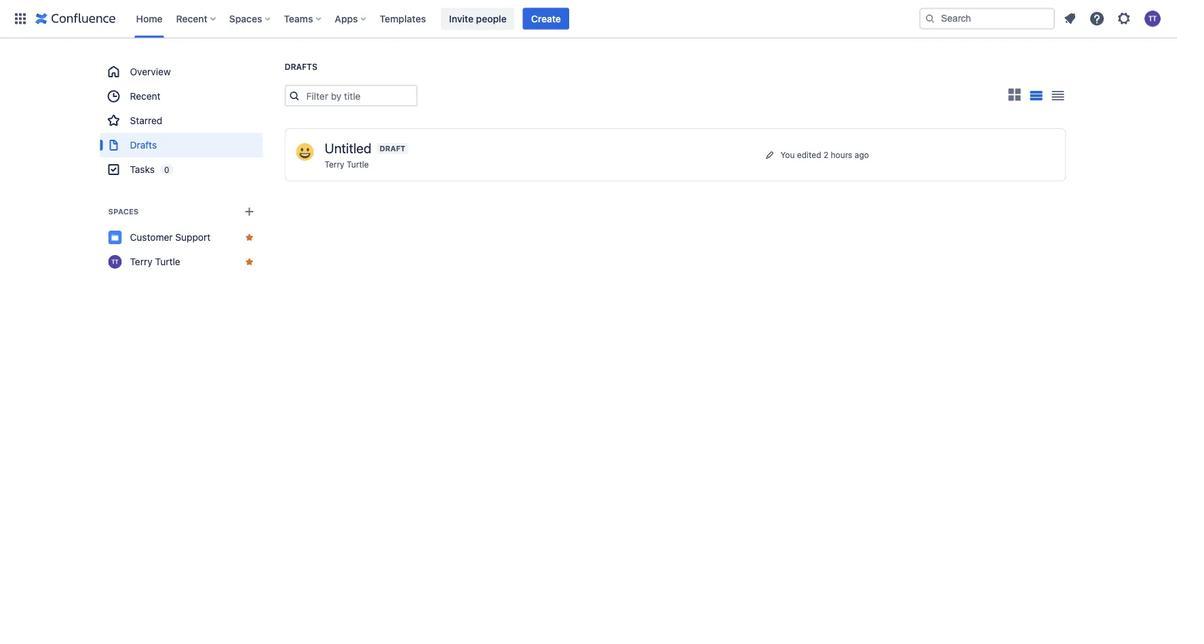 Task type: locate. For each thing, give the bounding box(es) containing it.
tasks
[[130, 164, 155, 175]]

drafts up the tasks
[[130, 139, 157, 151]]

spaces right recent popup button
[[229, 13, 262, 24]]

create
[[531, 13, 561, 24]]

invite
[[449, 13, 474, 24]]

1 vertical spatial turtle
[[155, 256, 180, 267]]

1 horizontal spatial recent
[[176, 13, 208, 24]]

terry turtle
[[325, 160, 369, 169], [130, 256, 180, 267]]

0 vertical spatial terry turtle link
[[325, 160, 369, 169]]

confluence image
[[35, 11, 116, 27], [35, 11, 116, 27]]

you
[[781, 150, 795, 160]]

terry turtle link
[[325, 160, 369, 169], [100, 250, 263, 274]]

create a space image
[[241, 204, 257, 220]]

untitled
[[325, 140, 371, 156]]

0 vertical spatial recent
[[176, 13, 208, 24]]

0 horizontal spatial terry turtle link
[[100, 250, 263, 274]]

0 horizontal spatial terry
[[130, 256, 152, 267]]

1 horizontal spatial terry turtle
[[325, 160, 369, 169]]

1 vertical spatial recent
[[130, 91, 161, 102]]

:grinning: image
[[296, 143, 314, 161]]

recent up starred
[[130, 91, 161, 102]]

0 vertical spatial spaces
[[229, 13, 262, 24]]

recent right 'home'
[[176, 13, 208, 24]]

templates link
[[376, 8, 430, 30]]

spaces up customer
[[108, 207, 139, 216]]

unstar this space image
[[244, 256, 255, 267]]

terry turtle down customer
[[130, 256, 180, 267]]

help icon image
[[1089, 11, 1105, 27]]

1 horizontal spatial turtle
[[347, 160, 369, 169]]

1 horizontal spatial spaces
[[229, 13, 262, 24]]

terry turtle link down the customer support
[[100, 250, 263, 274]]

1 vertical spatial drafts
[[130, 139, 157, 151]]

starred link
[[100, 109, 263, 133]]

1 vertical spatial terry turtle
[[130, 256, 180, 267]]

0 horizontal spatial drafts
[[130, 139, 157, 151]]

people
[[476, 13, 507, 24]]

Search field
[[919, 8, 1055, 30]]

list image
[[1030, 91, 1043, 100]]

recent inside group
[[130, 91, 161, 102]]

0 horizontal spatial recent
[[130, 91, 161, 102]]

1 horizontal spatial drafts
[[285, 62, 317, 72]]

1 vertical spatial terry
[[130, 256, 152, 267]]

terry down customer
[[130, 256, 152, 267]]

banner containing home
[[0, 0, 1177, 38]]

recent
[[176, 13, 208, 24], [130, 91, 161, 102]]

0 vertical spatial terry
[[325, 160, 344, 169]]

hours
[[831, 150, 852, 160]]

turtle down the customer support
[[155, 256, 180, 267]]

turtle down untitled
[[347, 160, 369, 169]]

your profile and preferences image
[[1145, 11, 1161, 27]]

0 vertical spatial drafts
[[285, 62, 317, 72]]

terry turtle link down untitled
[[325, 160, 369, 169]]

starred
[[130, 115, 162, 126]]

recent button
[[172, 8, 221, 30]]

unstar this space image
[[244, 232, 255, 243]]

1 vertical spatial terry turtle link
[[100, 250, 263, 274]]

turtle
[[347, 160, 369, 169], [155, 256, 180, 267]]

0 horizontal spatial terry turtle
[[130, 256, 180, 267]]

1 vertical spatial spaces
[[108, 207, 139, 216]]

spaces
[[229, 13, 262, 24], [108, 207, 139, 216]]

terry turtle down untitled
[[325, 160, 369, 169]]

compact list image
[[1050, 88, 1066, 104]]

drafts down teams dropdown button
[[285, 62, 317, 72]]

create link
[[523, 8, 569, 30]]

invite people button
[[441, 8, 515, 30]]

terry down untitled
[[325, 160, 344, 169]]

terry
[[325, 160, 344, 169], [130, 256, 152, 267]]

group
[[100, 60, 263, 182]]

drafts
[[285, 62, 317, 72], [130, 139, 157, 151]]

you edited 2 hours ago
[[781, 150, 869, 160]]

banner
[[0, 0, 1177, 38]]

0
[[164, 165, 169, 174]]

cards image
[[1007, 86, 1023, 103]]



Task type: describe. For each thing, give the bounding box(es) containing it.
appswitcher icon image
[[12, 11, 28, 27]]

:grinning: image
[[296, 143, 314, 161]]

teams button
[[280, 8, 327, 30]]

1 horizontal spatial terry
[[325, 160, 344, 169]]

Filter by title field
[[302, 86, 416, 105]]

2
[[824, 150, 829, 160]]

drafts link
[[100, 133, 263, 157]]

recent link
[[100, 84, 263, 109]]

spaces button
[[225, 8, 276, 30]]

group containing overview
[[100, 60, 263, 182]]

0 horizontal spatial turtle
[[155, 256, 180, 267]]

0 horizontal spatial spaces
[[108, 207, 139, 216]]

apps button
[[331, 8, 372, 30]]

recent inside popup button
[[176, 13, 208, 24]]

settings icon image
[[1116, 11, 1132, 27]]

customer
[[130, 232, 173, 243]]

home link
[[132, 8, 167, 30]]

home
[[136, 13, 163, 24]]

spaces inside popup button
[[229, 13, 262, 24]]

customer support link
[[100, 225, 263, 250]]

draft
[[380, 144, 405, 153]]

search image
[[925, 13, 936, 24]]

invite people
[[449, 13, 507, 24]]

templates
[[380, 13, 426, 24]]

terry turtle inside 'terry turtle' link
[[130, 256, 180, 267]]

overview
[[130, 66, 171, 77]]

ago
[[855, 150, 869, 160]]

teams
[[284, 13, 313, 24]]

apps
[[335, 13, 358, 24]]

global element
[[8, 0, 917, 38]]

customer support
[[130, 232, 211, 243]]

0 vertical spatial terry turtle
[[325, 160, 369, 169]]

overview link
[[100, 60, 263, 84]]

support
[[175, 232, 211, 243]]

edited
[[797, 150, 821, 160]]

0 vertical spatial turtle
[[347, 160, 369, 169]]

notification icon image
[[1062, 11, 1078, 27]]

1 horizontal spatial terry turtle link
[[325, 160, 369, 169]]



Task type: vqa. For each thing, say whether or not it's contained in the screenshot.
Confluence Image
yes



